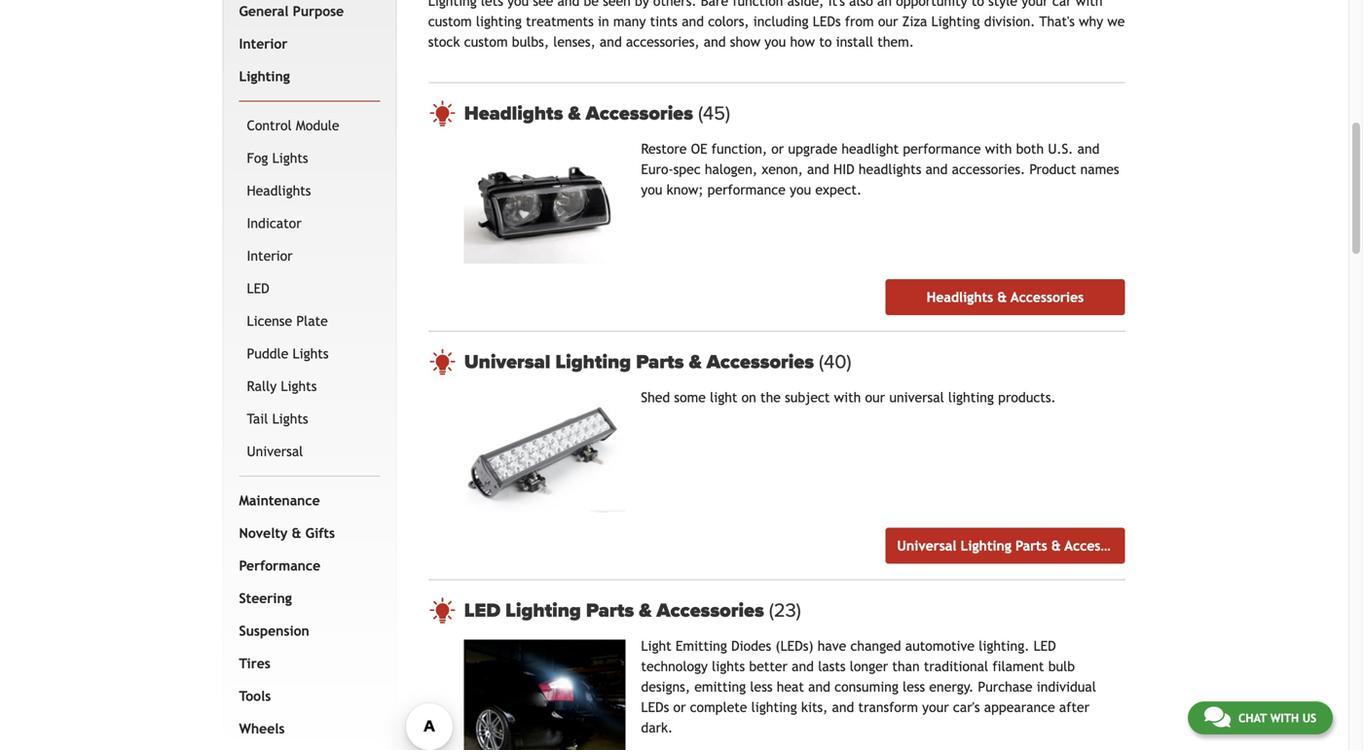 Task type: describe. For each thing, give the bounding box(es) containing it.
we
[[1107, 14, 1125, 29]]

maintenance
[[239, 493, 320, 509]]

0 vertical spatial custom
[[428, 14, 472, 29]]

with inside restore oe function, or upgrade headlight performance with both u.s. and euro-spec halogen, xenon, and hid headlights and accessories. product names you know; performance you expect.
[[985, 141, 1012, 157]]

colors,
[[708, 14, 749, 29]]

indicator link
[[243, 207, 377, 240]]

diodes
[[731, 639, 771, 654]]

know;
[[667, 182, 703, 198]]

opportunity
[[896, 0, 967, 9]]

gifts
[[305, 526, 335, 541]]

tints
[[650, 14, 678, 29]]

performance
[[239, 558, 320, 574]]

lights for fog lights
[[272, 150, 308, 166]]

license
[[247, 313, 292, 329]]

lighting inside the lighting link
[[239, 68, 290, 84]]

stock
[[428, 34, 460, 50]]

car
[[1052, 0, 1072, 9]]

1 vertical spatial lighting
[[948, 390, 994, 406]]

car's
[[953, 700, 980, 716]]

some
[[674, 390, 706, 406]]

and down upgrade
[[807, 162, 829, 177]]

0 vertical spatial interior
[[239, 36, 288, 51]]

universal for the top universal lighting parts & accessories link
[[464, 351, 550, 374]]

leds inside the lighting lets you see and be seen by others. bare function aside, it's also an opportunity to style your car with custom lighting treatments in many tints and colors, including leds from our ziza lighting division. that's why we stock custom bulbs, lenses, and accessories, and show you how to install them.
[[813, 14, 841, 29]]

control module link
[[243, 109, 377, 142]]

and right kits,
[[832, 700, 854, 716]]

shed
[[641, 390, 670, 406]]

accessories for the top universal lighting parts & accessories link
[[707, 351, 814, 374]]

headlights & accessories thumbnail image image
[[464, 143, 625, 264]]

division.
[[984, 14, 1035, 29]]

tail lights link
[[243, 403, 377, 436]]

complete
[[690, 700, 747, 716]]

euro-
[[641, 162, 673, 177]]

universal for the bottom universal lighting parts & accessories link
[[897, 539, 957, 554]]

including
[[753, 14, 809, 29]]

steering
[[239, 591, 292, 606]]

lets
[[481, 0, 503, 9]]

filament
[[993, 659, 1044, 675]]

1 vertical spatial custom
[[464, 34, 508, 50]]

1 vertical spatial universal lighting parts & accessories link
[[885, 528, 1138, 564]]

your inside light emitting diodes (leds) have changed automotive lighting. led technology lights better and lasts longer than traditional filament bulb designs, emitting less heat and consuming less energy. purchase individual leds or complete lighting kits, and transform your car's appearance after dark.
[[922, 700, 949, 716]]

control module
[[247, 118, 339, 133]]

it's
[[828, 0, 845, 9]]

kits,
[[801, 700, 828, 716]]

fog lights link
[[243, 142, 377, 175]]

steering link
[[235, 583, 377, 615]]

halogen,
[[705, 162, 758, 177]]

product
[[1030, 162, 1076, 177]]

function
[[733, 0, 783, 9]]

and down (leds)
[[792, 659, 814, 675]]

emitting
[[694, 680, 746, 695]]

novelty & gifts link
[[235, 517, 377, 550]]

comments image
[[1204, 706, 1231, 729]]

tools
[[239, 689, 271, 704]]

0 vertical spatial headlights
[[464, 102, 563, 125]]

ziza
[[902, 14, 927, 29]]

interior inside lighting subcategories element
[[247, 248, 293, 264]]

and right headlights
[[926, 162, 948, 177]]

light
[[710, 390, 738, 406]]

upgrade
[[788, 141, 838, 157]]

longer
[[850, 659, 888, 675]]

lighting.
[[979, 639, 1030, 654]]

transform
[[858, 700, 918, 716]]

chat
[[1238, 712, 1267, 725]]

install
[[836, 34, 873, 50]]

expect.
[[815, 182, 862, 198]]

with right 'subject'
[[834, 390, 861, 406]]

you left see
[[507, 0, 529, 9]]

with left us at bottom
[[1270, 712, 1299, 725]]

light
[[641, 639, 672, 654]]

restore oe function, or upgrade headlight performance with both u.s. and euro-spec halogen, xenon, and hid headlights and accessories. product names you know; performance you expect.
[[641, 141, 1119, 198]]

rally
[[247, 379, 277, 394]]

headlight
[[842, 141, 899, 157]]

novelty & gifts
[[239, 526, 335, 541]]

both
[[1016, 141, 1044, 157]]

suspension
[[239, 623, 309, 639]]

why
[[1079, 14, 1103, 29]]

and up kits,
[[808, 680, 831, 695]]

lighting lets you see and be seen by others. bare function aside, it's also an opportunity to style your car with custom lighting treatments in many tints and colors, including leds from our ziza lighting division. that's why we stock custom bulbs, lenses, and accessories, and show you how to install them.
[[428, 0, 1125, 50]]

novelty
[[239, 526, 288, 541]]

bulb
[[1048, 659, 1075, 675]]

lighting link
[[235, 60, 377, 93]]

aside,
[[787, 0, 824, 9]]

automotive
[[905, 639, 975, 654]]

emitting
[[676, 639, 727, 654]]

show
[[730, 34, 760, 50]]

universal
[[889, 390, 944, 406]]

accessories,
[[626, 34, 700, 50]]

and down others.
[[682, 14, 704, 29]]

heat
[[777, 680, 804, 695]]

names
[[1080, 162, 1119, 177]]

lenses,
[[553, 34, 596, 50]]

license plate
[[247, 313, 328, 329]]

you down xenon, at the top
[[790, 182, 811, 198]]

performance link
[[235, 550, 377, 583]]

plate
[[296, 313, 328, 329]]

0 vertical spatial headlights & accessories link
[[464, 102, 1125, 125]]

headlights & accessories for bottom headlights & accessories link
[[927, 290, 1084, 305]]

0 vertical spatial performance
[[903, 141, 981, 157]]

headlights
[[859, 162, 921, 177]]

puddle lights
[[247, 346, 329, 362]]

with inside the lighting lets you see and be seen by others. bare function aside, it's also an opportunity to style your car with custom lighting treatments in many tints and colors, including leds from our ziza lighting division. that's why we stock custom bulbs, lenses, and accessories, and show you how to install them.
[[1076, 0, 1103, 9]]

and up treatments
[[557, 0, 580, 9]]

bulbs,
[[512, 34, 549, 50]]

or inside light emitting diodes (leds) have changed automotive lighting. led technology lights better and lasts longer than traditional filament bulb designs, emitting less heat and consuming less energy. purchase individual leds or complete lighting kits, and transform your car's appearance after dark.
[[673, 700, 686, 716]]

tail lights
[[247, 411, 308, 427]]

subject
[[785, 390, 830, 406]]

be
[[584, 0, 599, 9]]

us
[[1303, 712, 1316, 725]]

shed some light on the subject with our universal lighting products.
[[641, 390, 1056, 406]]

by
[[635, 0, 649, 9]]



Task type: vqa. For each thing, say whether or not it's contained in the screenshot.
first ceramic from left
no



Task type: locate. For each thing, give the bounding box(es) containing it.
you down euro-
[[641, 182, 663, 198]]

and down colors,
[[704, 34, 726, 50]]

1 less from the left
[[750, 680, 773, 695]]

how
[[790, 34, 815, 50]]

1 horizontal spatial lighting
[[751, 700, 797, 716]]

1 horizontal spatial headlights & accessories
[[927, 290, 1084, 305]]

interior down general
[[239, 36, 288, 51]]

led link
[[243, 272, 377, 305]]

tires
[[239, 656, 270, 672]]

0 horizontal spatial your
[[922, 700, 949, 716]]

module
[[296, 118, 339, 133]]

less down better
[[750, 680, 773, 695]]

function,
[[712, 141, 767, 157]]

than
[[892, 659, 920, 675]]

led for led
[[247, 281, 269, 296]]

xenon,
[[762, 162, 803, 177]]

general purpose link
[[235, 0, 377, 28]]

your
[[1022, 0, 1048, 9], [922, 700, 949, 716]]

from
[[845, 14, 874, 29]]

traditional
[[924, 659, 988, 675]]

1 vertical spatial headlights & accessories
[[927, 290, 1084, 305]]

technology
[[641, 659, 708, 675]]

1 horizontal spatial leds
[[813, 14, 841, 29]]

2 vertical spatial headlights
[[927, 290, 993, 305]]

headlights & accessories link
[[464, 102, 1125, 125], [885, 280, 1125, 316]]

1 vertical spatial or
[[673, 700, 686, 716]]

products.
[[998, 390, 1056, 406]]

universal
[[464, 351, 550, 374], [247, 444, 303, 459], [897, 539, 957, 554]]

or up xenon, at the top
[[771, 141, 784, 157]]

universal link
[[243, 436, 377, 468]]

2 horizontal spatial lighting
[[948, 390, 994, 406]]

and
[[557, 0, 580, 9], [682, 14, 704, 29], [600, 34, 622, 50], [704, 34, 726, 50], [1078, 141, 1100, 157], [807, 162, 829, 177], [926, 162, 948, 177], [792, 659, 814, 675], [808, 680, 831, 695], [832, 700, 854, 716]]

restore
[[641, 141, 687, 157]]

our left universal
[[865, 390, 885, 406]]

universal lighting parts & accessories for the bottom universal lighting parts & accessories link
[[897, 539, 1138, 554]]

tail
[[247, 411, 268, 427]]

1 vertical spatial to
[[819, 34, 832, 50]]

lights for puddle lights
[[293, 346, 329, 362]]

universal lighting parts & accessories link
[[464, 351, 1125, 374], [885, 528, 1138, 564]]

changed
[[851, 639, 901, 654]]

puddle
[[247, 346, 289, 362]]

lasts
[[818, 659, 846, 675]]

u.s.
[[1048, 141, 1073, 157]]

an
[[877, 0, 892, 9]]

your inside the lighting lets you see and be seen by others. bare function aside, it's also an opportunity to style your car with custom lighting treatments in many tints and colors, including leds from our ziza lighting division. that's why we stock custom bulbs, lenses, and accessories, and show you how to install them.
[[1022, 0, 1048, 9]]

lighting right universal
[[948, 390, 994, 406]]

control
[[247, 118, 292, 133]]

led
[[247, 281, 269, 296], [464, 599, 501, 623], [1034, 639, 1056, 654]]

1 vertical spatial performance
[[708, 182, 786, 198]]

spec
[[673, 162, 701, 177]]

or inside restore oe function, or upgrade headlight performance with both u.s. and euro-spec halogen, xenon, and hid headlights and accessories. product names you know; performance you expect.
[[771, 141, 784, 157]]

0 vertical spatial universal lighting parts & accessories link
[[464, 351, 1125, 374]]

our down an
[[878, 14, 898, 29]]

you down including
[[765, 34, 786, 50]]

0 vertical spatial to
[[972, 0, 984, 9]]

custom up the stock
[[428, 14, 472, 29]]

0 vertical spatial our
[[878, 14, 898, 29]]

light emitting diodes (leds) have changed automotive lighting. led technology lights better and lasts longer than traditional filament bulb designs, emitting less heat and consuming less energy. purchase individual leds or complete lighting kits, and transform your car's appearance after dark.
[[641, 639, 1096, 736]]

lights for rally lights
[[281, 379, 317, 394]]

you
[[507, 0, 529, 9], [765, 34, 786, 50], [641, 182, 663, 198], [790, 182, 811, 198]]

0 vertical spatial universal lighting parts & accessories
[[464, 351, 819, 374]]

appearance
[[984, 700, 1055, 716]]

license plate link
[[243, 305, 377, 338]]

lighting subcategories element
[[239, 101, 380, 477]]

the
[[760, 390, 781, 406]]

leds up the dark.
[[641, 700, 669, 716]]

universal lighting parts & accessories for the top universal lighting parts & accessories link
[[464, 351, 819, 374]]

oe
[[691, 141, 707, 157]]

performance down the halogen,
[[708, 182, 786, 198]]

led lighting parts & accessories
[[464, 599, 769, 623]]

universal inside lighting subcategories element
[[247, 444, 303, 459]]

lights
[[272, 150, 308, 166], [293, 346, 329, 362], [281, 379, 317, 394], [272, 411, 308, 427]]

headlights
[[464, 102, 563, 125], [247, 183, 311, 198], [927, 290, 993, 305]]

0 vertical spatial led
[[247, 281, 269, 296]]

to left style
[[972, 0, 984, 9]]

interior link
[[235, 28, 377, 60], [243, 240, 377, 272]]

1 horizontal spatial universal lighting parts & accessories
[[897, 539, 1138, 554]]

1 vertical spatial our
[[865, 390, 885, 406]]

with up accessories.
[[985, 141, 1012, 157]]

0 horizontal spatial headlights
[[247, 183, 311, 198]]

0 horizontal spatial to
[[819, 34, 832, 50]]

0 horizontal spatial or
[[673, 700, 686, 716]]

led for led lighting parts & accessories
[[464, 599, 501, 623]]

1 vertical spatial interior
[[247, 248, 293, 264]]

0 horizontal spatial lighting
[[476, 14, 522, 29]]

interior
[[239, 36, 288, 51], [247, 248, 293, 264]]

led lighting parts & accessories thumbnail image image
[[464, 640, 625, 751]]

interior link inside lighting subcategories element
[[243, 240, 377, 272]]

headlights inside lighting subcategories element
[[247, 183, 311, 198]]

2 less from the left
[[903, 680, 925, 695]]

designs,
[[641, 680, 690, 695]]

custom down "lets" on the left of page
[[464, 34, 508, 50]]

consuming
[[835, 680, 899, 695]]

0 horizontal spatial leds
[[641, 700, 669, 716]]

1 vertical spatial your
[[922, 700, 949, 716]]

0 vertical spatial parts
[[636, 351, 684, 374]]

less down than
[[903, 680, 925, 695]]

0 horizontal spatial less
[[750, 680, 773, 695]]

maintenance link
[[235, 485, 377, 517]]

energy.
[[929, 680, 974, 695]]

1 vertical spatial led
[[464, 599, 501, 623]]

1 vertical spatial universal
[[247, 444, 303, 459]]

or down the designs,
[[673, 700, 686, 716]]

universal lighting parts & accessories thumbnail image image
[[464, 392, 625, 513]]

2 horizontal spatial headlights
[[927, 290, 993, 305]]

lighting
[[476, 14, 522, 29], [948, 390, 994, 406], [751, 700, 797, 716]]

0 vertical spatial headlights & accessories
[[464, 102, 698, 125]]

2 vertical spatial led
[[1034, 639, 1056, 654]]

accessories for the led lighting parts & accessories link at the bottom
[[657, 599, 764, 623]]

custom
[[428, 14, 472, 29], [464, 34, 508, 50]]

that's
[[1039, 14, 1075, 29]]

your left "car" at the right of page
[[1022, 0, 1048, 9]]

1 vertical spatial headlights
[[247, 183, 311, 198]]

and up names
[[1078, 141, 1100, 157]]

your down energy.
[[922, 700, 949, 716]]

on
[[742, 390, 756, 406]]

0 vertical spatial your
[[1022, 0, 1048, 9]]

1 vertical spatial universal lighting parts & accessories
[[897, 539, 1138, 554]]

0 vertical spatial universal
[[464, 351, 550, 374]]

1 horizontal spatial to
[[972, 0, 984, 9]]

lighting inside light emitting diodes (leds) have changed automotive lighting. led technology lights better and lasts longer than traditional filament bulb designs, emitting less heat and consuming less energy. purchase individual leds or complete lighting kits, and transform your car's appearance after dark.
[[751, 700, 797, 716]]

performance up accessories.
[[903, 141, 981, 157]]

interior link down the indicator
[[243, 240, 377, 272]]

leds inside light emitting diodes (leds) have changed automotive lighting. led technology lights better and lasts longer than traditional filament bulb designs, emitting less heat and consuming less energy. purchase individual leds or complete lighting kits, and transform your car's appearance after dark.
[[641, 700, 669, 716]]

general purpose
[[239, 3, 344, 19]]

headlights & accessories for top headlights & accessories link
[[464, 102, 698, 125]]

1 vertical spatial interior link
[[243, 240, 377, 272]]

wheels link
[[235, 713, 377, 746]]

lights down control module
[[272, 150, 308, 166]]

2 horizontal spatial parts
[[1016, 539, 1047, 554]]

lighting inside the lighting lets you see and be seen by others. bare function aside, it's also an opportunity to style your car with custom lighting treatments in many tints and colors, including leds from our ziza lighting division. that's why we stock custom bulbs, lenses, and accessories, and show you how to install them.
[[476, 14, 522, 29]]

our
[[878, 14, 898, 29], [865, 390, 885, 406]]

accessories for the bottom universal lighting parts & accessories link
[[1065, 539, 1138, 554]]

to
[[972, 0, 984, 9], [819, 34, 832, 50]]

style
[[988, 0, 1017, 9]]

1 horizontal spatial your
[[1022, 0, 1048, 9]]

parts for light emitting diodes (leds) have changed automotive lighting. led technology lights better and lasts longer than traditional filament bulb designs, emitting less heat and consuming less energy. purchase individual leds or complete lighting kits, and transform your car's appearance after dark.
[[586, 599, 634, 623]]

leds down it's
[[813, 14, 841, 29]]

0 horizontal spatial parts
[[586, 599, 634, 623]]

tires link
[[235, 648, 377, 680]]

0 horizontal spatial universal
[[247, 444, 303, 459]]

2 vertical spatial parts
[[586, 599, 634, 623]]

lights for tail lights
[[272, 411, 308, 427]]

0 vertical spatial leds
[[813, 14, 841, 29]]

1 horizontal spatial led
[[464, 599, 501, 623]]

1 horizontal spatial performance
[[903, 141, 981, 157]]

indicator
[[247, 215, 301, 231]]

1 vertical spatial leds
[[641, 700, 669, 716]]

interior link down purpose
[[235, 28, 377, 60]]

2 horizontal spatial led
[[1034, 639, 1056, 654]]

wheels
[[239, 721, 285, 737]]

lights right tail
[[272, 411, 308, 427]]

1 vertical spatial parts
[[1016, 539, 1047, 554]]

led inside lighting subcategories element
[[247, 281, 269, 296]]

purpose
[[293, 3, 344, 19]]

our inside the lighting lets you see and be seen by others. bare function aside, it's also an opportunity to style your car with custom lighting treatments in many tints and colors, including leds from our ziza lighting division. that's why we stock custom bulbs, lenses, and accessories, and show you how to install them.
[[878, 14, 898, 29]]

1 horizontal spatial less
[[903, 680, 925, 695]]

1 horizontal spatial or
[[771, 141, 784, 157]]

0 horizontal spatial headlights & accessories
[[464, 102, 698, 125]]

lighting down "lets" on the left of page
[[476, 14, 522, 29]]

bare
[[701, 0, 728, 9]]

0 horizontal spatial performance
[[708, 182, 786, 198]]

with up why at the right top
[[1076, 0, 1103, 9]]

lights down 'license plate' link
[[293, 346, 329, 362]]

0 vertical spatial interior link
[[235, 28, 377, 60]]

0 vertical spatial or
[[771, 141, 784, 157]]

led inside light emitting diodes (leds) have changed automotive lighting. led technology lights better and lasts longer than traditional filament bulb designs, emitting less heat and consuming less energy. purchase individual leds or complete lighting kits, and transform your car's appearance after dark.
[[1034, 639, 1056, 654]]

0 horizontal spatial universal lighting parts & accessories
[[464, 351, 819, 374]]

2 vertical spatial universal
[[897, 539, 957, 554]]

accessories.
[[952, 162, 1025, 177]]

1 horizontal spatial headlights
[[464, 102, 563, 125]]

to right the how
[[819, 34, 832, 50]]

headlights link
[[243, 175, 377, 207]]

general
[[239, 3, 289, 19]]

1 horizontal spatial parts
[[636, 351, 684, 374]]

1 horizontal spatial universal
[[464, 351, 550, 374]]

interior down the indicator
[[247, 248, 293, 264]]

lighting down heat
[[751, 700, 797, 716]]

and down in
[[600, 34, 622, 50]]

0 vertical spatial lighting
[[476, 14, 522, 29]]

2 vertical spatial lighting
[[751, 700, 797, 716]]

1 vertical spatial headlights & accessories link
[[885, 280, 1125, 316]]

2 horizontal spatial universal
[[897, 539, 957, 554]]

after
[[1059, 700, 1090, 716]]

seen
[[603, 0, 631, 9]]

led lighting parts & accessories link
[[464, 599, 1125, 623]]

0 horizontal spatial led
[[247, 281, 269, 296]]

lights down puddle lights link
[[281, 379, 317, 394]]

parts for shed some light on the subject with our universal lighting products.
[[636, 351, 684, 374]]

them.
[[878, 34, 914, 50]]

leds
[[813, 14, 841, 29], [641, 700, 669, 716]]

fog
[[247, 150, 268, 166]]



